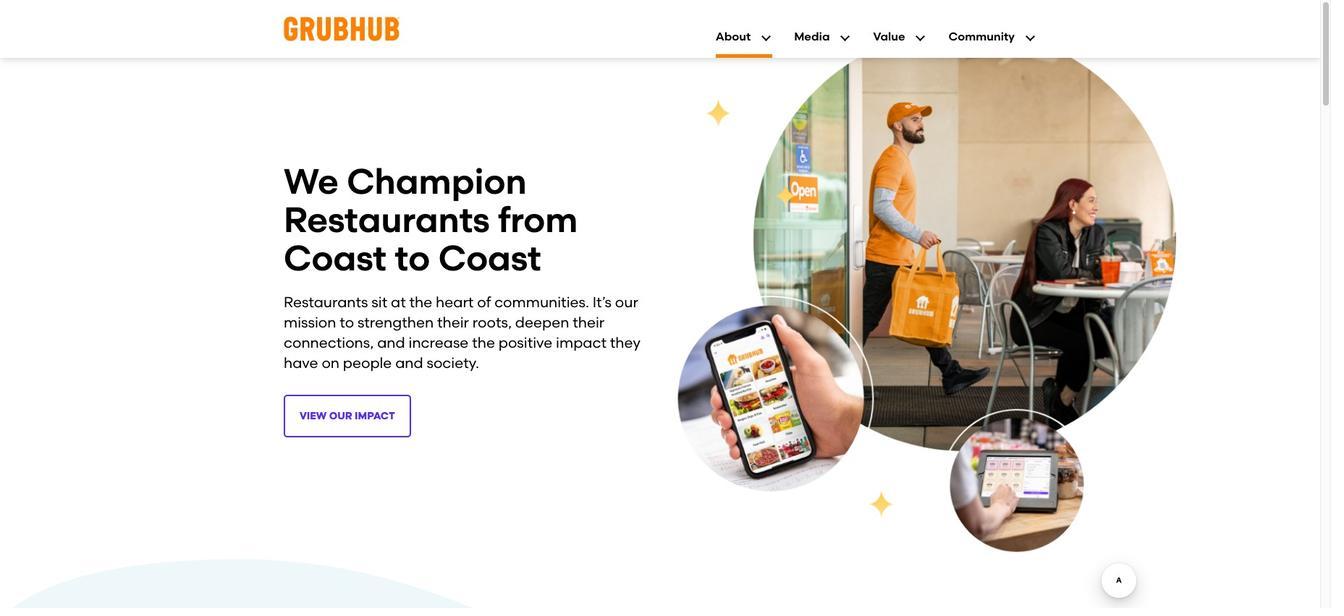 Task type: vqa. For each thing, say whether or not it's contained in the screenshot.
insecurity at top
no



Task type: locate. For each thing, give the bounding box(es) containing it.
1 horizontal spatial their
[[573, 314, 605, 332]]

their
[[437, 314, 469, 332], [573, 314, 605, 332]]

the
[[409, 294, 432, 311], [472, 334, 495, 352]]

1 horizontal spatial the
[[472, 334, 495, 352]]

2 restaurants from the top
[[284, 294, 368, 311]]

1 horizontal spatial coast
[[439, 237, 541, 279]]

coast
[[284, 237, 387, 279], [439, 237, 541, 279]]

their up "impact"
[[573, 314, 605, 332]]

restaurants inside 'restaurants sit at the heart of communities. it's our mission to strengthen their roots, deepen their connections, and increase the positive impact they have on people and society.'
[[284, 294, 368, 311]]

the down roots,
[[472, 334, 495, 352]]

community
[[949, 30, 1015, 43]]

the right at
[[409, 294, 432, 311]]

to inside we champion restaurants from coast to coast
[[395, 237, 430, 279]]

1 coast from the left
[[284, 237, 387, 279]]

community link
[[949, 30, 1037, 58]]

0 vertical spatial restaurants
[[284, 199, 490, 241]]

logo image
[[284, 17, 400, 41]]

0 horizontal spatial coast
[[284, 237, 387, 279]]

view our impact
[[300, 411, 395, 423]]

media link
[[794, 30, 852, 58]]

and
[[377, 334, 405, 352], [395, 355, 423, 372]]

have
[[284, 355, 318, 372]]

0 vertical spatial to
[[395, 237, 430, 279]]

0 horizontal spatial to
[[340, 314, 354, 332]]

mission
[[284, 314, 336, 332]]

to inside 'restaurants sit at the heart of communities. it's our mission to strengthen their roots, deepen their connections, and increase the positive impact they have on people and society.'
[[340, 314, 354, 332]]

1 restaurants from the top
[[284, 199, 490, 241]]

to up at
[[395, 237, 430, 279]]

coast up sit
[[284, 237, 387, 279]]

1 vertical spatial restaurants
[[284, 294, 368, 311]]

increase
[[409, 334, 469, 352]]

to up connections,
[[340, 314, 354, 332]]

0 horizontal spatial their
[[437, 314, 469, 332]]

coast up of
[[439, 237, 541, 279]]

impact
[[355, 411, 395, 423]]

from
[[498, 199, 578, 241]]

their down heart at left
[[437, 314, 469, 332]]

1 vertical spatial to
[[340, 314, 354, 332]]

restaurants
[[284, 199, 490, 241], [284, 294, 368, 311]]

1 horizontal spatial to
[[395, 237, 430, 279]]

value
[[873, 30, 905, 43]]

to
[[395, 237, 430, 279], [340, 314, 354, 332]]

and down strengthen
[[377, 334, 405, 352]]

restaurants inside we champion restaurants from coast to coast
[[284, 199, 490, 241]]

0 vertical spatial the
[[409, 294, 432, 311]]

deepen
[[515, 314, 569, 332]]

about link
[[716, 30, 773, 58]]

about
[[716, 30, 751, 43]]

and down increase
[[395, 355, 423, 372]]

1 vertical spatial the
[[472, 334, 495, 352]]



Task type: describe. For each thing, give the bounding box(es) containing it.
roots,
[[473, 314, 512, 332]]

2 coast from the left
[[439, 237, 541, 279]]

at
[[391, 294, 406, 311]]

champion
[[347, 161, 527, 203]]

on
[[322, 355, 340, 372]]

0 horizontal spatial the
[[409, 294, 432, 311]]

media
[[794, 30, 830, 43]]

value link
[[873, 30, 927, 58]]

sit
[[372, 294, 387, 311]]

1 their from the left
[[437, 314, 469, 332]]

heart
[[436, 294, 474, 311]]

restaurants sit at the heart of communities. it's our mission to strengthen their roots, deepen their connections, and increase the positive impact they have on people and society.
[[284, 294, 641, 372]]

we
[[284, 161, 339, 203]]

people
[[343, 355, 392, 372]]

1 vertical spatial and
[[395, 355, 423, 372]]

view our impact link
[[284, 395, 411, 438]]

society.
[[427, 355, 479, 372]]

they
[[610, 334, 641, 352]]

our
[[615, 294, 638, 311]]

0 vertical spatial and
[[377, 334, 405, 352]]

2 their from the left
[[573, 314, 605, 332]]

strengthen
[[358, 314, 434, 332]]

positive
[[499, 334, 553, 352]]

delivery man image
[[668, 29, 1176, 562]]

our
[[329, 411, 352, 423]]

we champion restaurants from coast to coast
[[284, 161, 578, 279]]

impact
[[556, 334, 607, 352]]

view
[[300, 411, 327, 423]]

communities.
[[495, 294, 589, 311]]

it's
[[593, 294, 612, 311]]

of
[[477, 294, 491, 311]]

connections,
[[284, 334, 374, 352]]



